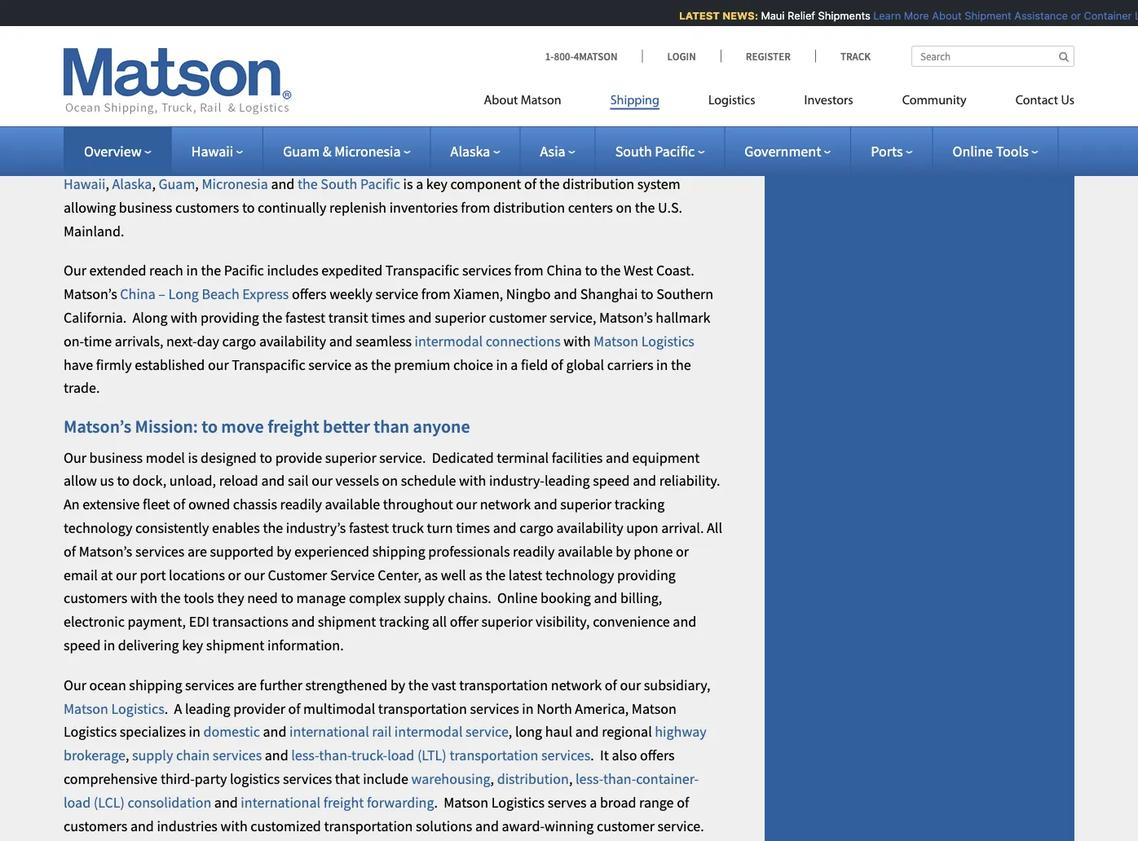 Task type: describe. For each thing, give the bounding box(es) containing it.
designed inside our business model is designed to provide superior service.  dedicated terminal facilities and equipment allow us to dock, unload, reload and sail our vessels on schedule with industry-leading speed and reliability. an extensive fleet of owned chassis readily available throughout our network and superior tracking technology consistently enables the industry's fastest truck turn times and cargo availability upon arrival. all of matson's services are supported by experienced shipping professionals readily available by phone or email at our port locations or our customer service center, as well as the latest technology providing customers with the tools they need to manage complex supply chains.  online booking and billing, electronic payment, edi transactions and shipment tracking all offer superior visibility, convenience and speed in delivering key shipment information.
[[201, 449, 257, 467]]

0 vertical spatial distribution
[[563, 175, 635, 194]]

information.
[[268, 637, 344, 655]]

system
[[638, 175, 681, 194]]

to down commodities
[[683, 152, 695, 170]]

in-
[[590, 152, 606, 170]]

needed
[[64, 152, 110, 170]]

1 vertical spatial roll-
[[64, 81, 89, 100]]

business inside 'is a key component of the distribution system allowing business customers to continually replenish inventories from distribution centers on the u.s. mainland.'
[[119, 199, 172, 217]]

ningbo
[[506, 285, 551, 304]]

are inside features purpose-built containerships, as well as combination container and roll-on, roll-off vessels and specially designed container barges. matson's vessels are u.s. built, owned and operated, which provides significant advantages in the integrated trade lanes of the company's operations. serving hawaii continuously since 1882, matson is uniquely experienced in carrying the wide range of commodities needed to support economies that rely on ocean transportation. matson's reliable just-in-time service to hawaii , alaska , guam , micronesia and the south pacific
[[508, 81, 528, 100]]

and down party
[[214, 794, 238, 812]]

china inside the our extended reach in the pacific includes expedited transpacific services from china to the west coast. matson's
[[547, 262, 582, 280]]

with inside .  matson logistics serves a broad range of customers and industries with customized transportation solutions and award-winning customer service.
[[221, 818, 248, 836]]

distribution link
[[497, 771, 569, 789]]

the up shanghai
[[601, 262, 621, 280]]

operational
[[193, 25, 282, 47]]

services inside our ocean shipping services are further strengthened by the vast transportation network of our subsidiary, matson logistics
[[185, 677, 234, 695]]

0 vertical spatial load
[[388, 747, 415, 765]]

0 vertical spatial fleet
[[156, 58, 184, 76]]

0 horizontal spatial technology
[[64, 519, 133, 538]]

1 horizontal spatial about
[[926, 9, 956, 22]]

booking
[[541, 590, 591, 608]]

0 vertical spatial award-
[[394, 25, 448, 47]]

more
[[898, 9, 924, 22]]

and down equipment
[[633, 472, 657, 491]]

transpacific inside intermodal connections with matson logistics have firmly established our transpacific service as the premium choice in a field of global carriers in the trade.
[[232, 356, 306, 374]]

transportation inside .  matson logistics serves a broad range of customers and industries with customized transportation solutions and award-winning customer service.
[[324, 818, 413, 836]]

1 vertical spatial international
[[241, 794, 321, 812]]

and right convenience
[[673, 613, 697, 632]]

1 horizontal spatial or
[[676, 543, 689, 561]]

and up seamless at left top
[[408, 309, 432, 327]]

0 horizontal spatial vessels
[[108, 81, 152, 100]]

pacific inside the our extended reach in the pacific includes expedited transpacific services from china to the west coast. matson's
[[224, 262, 264, 280]]

0 vertical spatial available
[[325, 496, 380, 514]]

1 horizontal spatial alaska
[[451, 142, 491, 160]]

transportation inside .  a leading provider of multimodal transportation services in north america, matson logistics specializes in
[[378, 700, 467, 718]]

offers inside .  it also offers comprehensive third-party logistics services that include
[[640, 747, 675, 765]]

and down consolidation
[[130, 818, 154, 836]]

shipping inside our business model is designed to provide superior service.  dedicated terminal facilities and equipment allow us to dock, unload, reload and sail our vessels on schedule with industry-leading speed and reliability. an extensive fleet of owned chassis readily available throughout our network and superior tracking technology consistently enables the industry's fastest truck turn times and cargo availability upon arrival. all of matson's services are supported by experienced shipping professionals readily available by phone or email at our port locations or our customer service center, as well as the latest technology providing customers with the tools they need to manage complex supply chains.  online booking and billing, electronic payment, edi transactions and shipment tracking all offer superior visibility, convenience and speed in delivering key shipment information.
[[372, 543, 426, 561]]

fleet inside our business model is designed to provide superior service.  dedicated terminal facilities and equipment allow us to dock, unload, reload and sail our vessels on schedule with industry-leading speed and reliability. an extensive fleet of owned chassis readily available throughout our network and superior tracking technology consistently enables the industry's fastest truck turn times and cargo availability upon arrival. all of matson's services are supported by experienced shipping professionals readily available by phone or email at our port locations or our customer service center, as well as the latest technology providing customers with the tools they need to manage complex supply chains.  online booking and billing, electronic payment, edi transactions and shipment tracking all offer superior visibility, convenience and speed in delivering key shipment information.
[[143, 496, 170, 514]]

are inside our business model is designed to provide superior service.  dedicated terminal facilities and equipment allow us to dock, unload, reload and sail our vessels on schedule with industry-leading speed and reliability. an extensive fleet of owned chassis readily available throughout our network and superior tracking technology consistently enables the industry's fastest truck turn times and cargo availability upon arrival. all of matson's services are supported by experienced shipping professionals readily available by phone or email at our port locations or our customer service center, as well as the latest technology providing customers with the tools they need to manage complex supply chains.  online booking and billing, electronic payment, edi transactions and shipment tracking all offer superior visibility, convenience and speed in delivering key shipment information.
[[188, 543, 207, 561]]

logistics link
[[684, 86, 780, 119]]

with down port
[[130, 590, 158, 608]]

a inside 'is a key component of the distribution system allowing business customers to continually replenish inventories from distribution centers on the u.s. mainland.'
[[416, 175, 424, 194]]

upon
[[627, 519, 659, 538]]

continuously
[[109, 128, 188, 147]]

track link
[[816, 49, 871, 63]]

our right sail
[[312, 472, 333, 491]]

have
[[64, 356, 93, 374]]

as left combination
[[468, 58, 481, 76]]

to left move
[[202, 416, 218, 438]]

ocean inside our ocean shipping services are further strengthened by the vast transportation network of our subsidiary, matson logistics
[[89, 677, 126, 695]]

service up the 4matson
[[590, 25, 644, 47]]

chassis
[[233, 496, 277, 514]]

and down provider on the bottom of page
[[263, 724, 287, 742]]

matson's up trade
[[405, 81, 459, 100]]

services down domestic
[[213, 747, 262, 765]]

truck-
[[352, 747, 388, 765]]

of inside 'is a key component of the distribution system allowing business customers to continually replenish inventories from distribution centers on the u.s. mainland.'
[[524, 175, 537, 194]]

and down 'rely'
[[271, 175, 295, 194]]

alaska inside features purpose-built containerships, as well as combination container and roll-on, roll-off vessels and specially designed container barges. matson's vessels are u.s. built, owned and operated, which provides significant advantages in the integrated trade lanes of the company's operations. serving hawaii continuously since 1882, matson is uniquely experienced in carrying the wide range of commodities needed to support economies that rely on ocean transportation. matson's reliable just-in-time service to hawaii , alaska , guam , micronesia and the south pacific
[[112, 175, 152, 194]]

and up logistics
[[265, 747, 288, 765]]

on inside our business model is designed to provide superior service.  dedicated terminal facilities and equipment allow us to dock, unload, reload and sail our vessels on schedule with industry-leading speed and reliability. an extensive fleet of owned chassis readily available throughout our network and superior tracking technology consistently enables the industry's fastest truck turn times and cargo availability upon arrival. all of matson's services are supported by experienced shipping professionals readily available by phone or email at our port locations or our customer service center, as well as the latest technology providing customers with the tools they need to manage complex supply chains.  online booking and billing, electronic payment, edi transactions and shipment tracking all offer superior visibility, convenience and speed in delivering key shipment information.
[[382, 472, 398, 491]]

warehousing
[[412, 771, 491, 789]]

ocean inside features purpose-built containerships, as well as combination container and roll-on, roll-off vessels and specially designed container barges. matson's vessels are u.s. built, owned and operated, which provides significant advantages in the integrated trade lanes of the company's operations. serving hawaii continuously since 1882, matson is uniquely experienced in carrying the wide range of commodities needed to support economies that rely on ocean transportation. matson's reliable just-in-time service to hawaii , alaska , guam , micronesia and the south pacific
[[322, 152, 359, 170]]

electronic
[[64, 613, 125, 632]]

california.
[[64, 309, 127, 327]]

our for our ocean shipping services are further strengthened by the vast transportation network of our subsidiary, matson logistics
[[64, 677, 86, 695]]

transit
[[328, 309, 368, 327]]

and down the america, at the bottom
[[576, 724, 599, 742]]

provides
[[103, 105, 156, 123]]

regional
[[602, 724, 652, 742]]

matson's inside offers weekly service from xiamen, ningbo and shanghai to southern california.  along with providing the fastest transit times and superior customer service, matson's hallmark on-time arrivals, next-day cargo availability and seamless
[[599, 309, 653, 327]]

of right "lanes"
[[474, 105, 486, 123]]

container-
[[636, 771, 699, 789]]

is a key component of the distribution system allowing business customers to continually replenish inventories from distribution centers on the u.s. mainland.
[[64, 175, 683, 241]]

load inside less-than-container- load (lcl) consolidation
[[64, 794, 91, 812]]

hawaii down needed
[[64, 175, 106, 194]]

industry leading operational performance, award-winning customer service
[[64, 25, 644, 47]]

customers inside .  matson logistics serves a broad range of customers and industries with customized transportation solutions and award-winning customer service.
[[64, 818, 128, 836]]

, left guam link
[[152, 175, 156, 194]]

well inside features purpose-built containerships, as well as combination container and roll-on, roll-off vessels and specially designed container barges. matson's vessels are u.s. built, owned and operated, which provides significant advantages in the integrated trade lanes of the company's operations. serving hawaii continuously since 1882, matson is uniquely experienced in carrying the wide range of commodities needed to support economies that rely on ocean transportation. matson's reliable just-in-time service to hawaii , alaska , guam , micronesia and the south pacific
[[440, 58, 465, 76]]

in inside the our extended reach in the pacific includes expedited transpacific services from china to the west coast. matson's
[[186, 262, 198, 280]]

integrated
[[337, 105, 400, 123]]

the up payment,
[[160, 590, 181, 608]]

international freight forwarding link
[[241, 794, 434, 812]]

with right the schedule
[[459, 472, 486, 491]]

built
[[295, 58, 323, 76]]

south inside features purpose-built containerships, as well as combination container and roll-on, roll-off vessels and specially designed container barges. matson's vessels are u.s. built, owned and operated, which provides significant advantages in the integrated trade lanes of the company's operations. serving hawaii continuously since 1882, matson is uniquely experienced in carrying the wide range of commodities needed to support economies that rely on ocean transportation. matson's reliable just-in-time service to hawaii , alaska , guam , micronesia and the south pacific
[[321, 175, 358, 194]]

intermodal inside intermodal connections with matson logistics have firmly established our transpacific service as the premium choice in a field of global carriers in the trade.
[[415, 332, 483, 351]]

0 horizontal spatial less-
[[291, 747, 319, 765]]

and down industry-
[[534, 496, 558, 514]]

logistics inside .  matson logistics serves a broad range of customers and industries with customized transportation solutions and award-winning customer service.
[[492, 794, 545, 812]]

as up chains.
[[469, 566, 483, 585]]

significant
[[159, 105, 223, 123]]

search image
[[1059, 51, 1069, 62]]

u.s. inside 'is a key component of the distribution system allowing business customers to continually replenish inventories from distribution centers on the u.s. mainland.'
[[658, 199, 683, 217]]

register link
[[721, 49, 816, 63]]

chains.
[[448, 590, 492, 608]]

0 vertical spatial roll-
[[653, 58, 678, 76]]

and down the transit
[[329, 332, 353, 351]]

1-800-4matson
[[545, 49, 618, 63]]

third-
[[161, 771, 195, 789]]

matson inside .  a leading provider of multimodal transportation services in north america, matson logistics specializes in
[[632, 700, 677, 718]]

1 horizontal spatial hawaii link
[[191, 142, 243, 160]]

award- inside .  matson logistics serves a broad range of customers and industries with customized transportation solutions and award-winning customer service.
[[502, 818, 545, 836]]

and left sail
[[261, 472, 285, 491]]

0 vertical spatial pacific
[[655, 142, 695, 160]]

and up convenience
[[594, 590, 618, 608]]

and up serving at the top of page
[[638, 81, 662, 100]]

our extended reach in the pacific includes expedited transpacific services from china to the west coast. matson's
[[64, 262, 695, 304]]

the down the system
[[635, 199, 655, 217]]

superior down better
[[325, 449, 377, 467]]

u.s. inside features purpose-built containerships, as well as combination container and roll-on, roll-off vessels and specially designed container barges. matson's vessels are u.s. built, owned and operated, which provides significant advantages in the integrated trade lanes of the company's operations. serving hawaii continuously since 1882, matson is uniquely experienced in carrying the wide range of commodities needed to support economies that rely on ocean transportation. matson's reliable just-in-time service to hawaii , alaska , guam , micronesia and the south pacific
[[531, 81, 555, 100]]

2 horizontal spatial or
[[1065, 9, 1075, 22]]

cargo inside offers weekly service from xiamen, ningbo and shanghai to southern california.  along with providing the fastest transit times and superior customer service, matson's hallmark on-time arrivals, next-day cargo availability and seamless
[[222, 332, 256, 351]]

matson inside our ocean shipping services are further strengthened by the vast transportation network of our subsidiary, matson logistics
[[64, 700, 108, 718]]

. for also
[[591, 747, 594, 765]]

our for our extended reach in the pacific includes expedited transpacific services from china to the west coast. matson's
[[64, 262, 86, 280]]

1 vertical spatial china
[[120, 285, 156, 304]]

domestic
[[203, 724, 260, 742]]

the down hallmark
[[671, 356, 691, 374]]

lo
[[1129, 9, 1139, 22]]

center,
[[378, 566, 422, 585]]

domestic and international rail intermodal service , long haul and regional
[[203, 724, 655, 742]]

customer
[[268, 566, 327, 585]]

extensive
[[83, 496, 140, 514]]

time inside offers weekly service from xiamen, ningbo and shanghai to southern california.  along with providing the fastest transit times and superior customer service, matson's hallmark on-time arrivals, next-day cargo availability and seamless
[[84, 332, 112, 351]]

hawaii up needed
[[64, 128, 106, 147]]

specializes
[[120, 724, 186, 742]]

include
[[363, 771, 409, 789]]

0 vertical spatial freight
[[268, 416, 319, 438]]

0 horizontal spatial shipment
[[206, 637, 265, 655]]

superior down facilities
[[561, 496, 612, 514]]

to right us
[[117, 472, 130, 491]]

north
[[537, 700, 572, 718]]

shipment
[[959, 9, 1006, 22]]

inventories
[[390, 199, 458, 217]]

experienced inside features purpose-built containerships, as well as combination container and roll-on, roll-off vessels and specially designed container barges. matson's vessels are u.s. built, owned and operated, which provides significant advantages in the integrated trade lanes of the company's operations. serving hawaii continuously since 1882, matson is uniquely experienced in carrying the wide range of commodities needed to support economies that rely on ocean transportation. matson's reliable just-in-time service to hawaii , alaska , guam , micronesia and the south pacific
[[378, 128, 453, 147]]

availability inside offers weekly service from xiamen, ningbo and shanghai to southern california.  along with providing the fastest transit times and superior customer service, matson's hallmark on-time arrivals, next-day cargo availability and seamless
[[259, 332, 326, 351]]

matson's up component
[[458, 152, 511, 170]]

time inside features purpose-built containerships, as well as combination container and roll-on, roll-off vessels and specially designed container barges. matson's vessels are u.s. built, owned and operated, which provides significant advantages in the integrated trade lanes of the company's operations. serving hawaii continuously since 1882, matson is uniquely experienced in carrying the wide range of commodities needed to support economies that rely on ocean transportation. matson's reliable just-in-time service to hawaii , alaska , guam , micronesia and the south pacific
[[606, 152, 634, 170]]

our down the schedule
[[456, 496, 477, 514]]

1 horizontal spatial speed
[[593, 472, 630, 491]]

service left long
[[466, 724, 509, 742]]

the up carrying
[[489, 105, 509, 123]]

on-
[[64, 332, 84, 351]]

0 horizontal spatial readily
[[280, 496, 322, 514]]

range inside .  matson logistics serves a broad range of customers and industries with customized transportation solutions and award-winning customer service.
[[640, 794, 674, 812]]

0 horizontal spatial by
[[277, 543, 292, 561]]

1 vertical spatial alaska link
[[112, 175, 152, 194]]

of down "operations."
[[617, 128, 630, 147]]

800-
[[554, 49, 574, 63]]

to inside 'is a key component of the distribution system allowing business customers to continually replenish inventories from distribution centers on the u.s. mainland.'
[[242, 199, 255, 217]]

global
[[566, 356, 605, 374]]

complex
[[349, 590, 401, 608]]

providing inside our business model is designed to provide superior service.  dedicated terminal facilities and equipment allow us to dock, unload, reload and sail our vessels on schedule with industry-leading speed and reliability. an extensive fleet of owned chassis readily available throughout our network and superior tracking technology consistently enables the industry's fastest truck turn times and cargo availability upon arrival. all of matson's services are supported by experienced shipping professionals readily available by phone or email at our port locations or our customer service center, as well as the latest technology providing customers with the tools they need to manage complex supply chains.  online booking and billing, electronic payment, edi transactions and shipment tracking all offer superior visibility, convenience and speed in delivering key shipment information.
[[617, 566, 676, 585]]

contact us link
[[992, 86, 1075, 119]]

are inside our ocean shipping services are further strengthened by the vast transportation network of our subsidiary, matson logistics
[[237, 677, 257, 695]]

terminal
[[497, 449, 549, 467]]

1 vertical spatial container
[[297, 81, 355, 100]]

blue matson logo with ocean, shipping, truck, rail and logistics written beneath it. image
[[64, 48, 292, 115]]

1 horizontal spatial available
[[558, 543, 613, 561]]

services inside our business model is designed to provide superior service.  dedicated terminal facilities and equipment allow us to dock, unload, reload and sail our vessels on schedule with industry-leading speed and reliability. an extensive fleet of owned chassis readily available throughout our network and superior tracking technology consistently enables the industry's fastest truck turn times and cargo availability upon arrival. all of matson's services are supported by experienced shipping professionals readily available by phone or email at our port locations or our customer service center, as well as the latest technology providing customers with the tools they need to manage complex supply chains.  online booking and billing, electronic payment, edi transactions and shipment tracking all offer superior visibility, convenience and speed in delivering key shipment information.
[[135, 543, 185, 561]]

our for our business model is designed to provide superior service.  dedicated terminal facilities and equipment allow us to dock, unload, reload and sail our vessels on schedule with industry-leading speed and reliability. an extensive fleet of owned chassis readily available throughout our network and superior tracking technology consistently enables the industry's fastest truck turn times and cargo availability upon arrival. all of matson's services are supported by experienced shipping professionals readily available by phone or email at our port locations or our customer service center, as well as the latest technology providing customers with the tools they need to manage complex supply chains.  online booking and billing, electronic payment, edi transactions and shipment tracking all offer superior visibility, convenience and speed in delivering key shipment information.
[[64, 449, 86, 467]]

government link
[[745, 142, 831, 160]]

service inside intermodal connections with matson logistics have firmly established our transpacific service as the premium choice in a field of global carriers in the trade.
[[309, 356, 352, 374]]

offers inside offers weekly service from xiamen, ningbo and shanghai to southern california.  along with providing the fastest transit times and superior customer service, matson's hallmark on-time arrivals, next-day cargo availability and seamless
[[292, 285, 327, 304]]

, down economies
[[195, 175, 199, 194]]

, up allowing
[[106, 175, 109, 194]]

the inside our ocean shipping services are further strengthened by the vast transportation network of our subsidiary, matson logistics
[[408, 677, 429, 695]]

0 vertical spatial tracking
[[615, 496, 665, 514]]

purpose-
[[239, 58, 295, 76]]

and up information.
[[291, 613, 315, 632]]

services down haul
[[542, 747, 591, 765]]

performance,
[[286, 25, 390, 47]]

1 horizontal spatial south
[[616, 142, 652, 160]]

, left distribution link
[[491, 771, 494, 789]]

and right facilities
[[606, 449, 630, 467]]

transportation up 'warehousing , distribution ,'
[[450, 747, 539, 765]]

that inside .  it also offers comprehensive third-party logistics services that include
[[335, 771, 360, 789]]

broad
[[600, 794, 637, 812]]

, up serves
[[569, 771, 573, 789]]

2 horizontal spatial by
[[616, 543, 631, 561]]

. for leading
[[165, 700, 168, 718]]

and up 'significant' on the left of page
[[154, 81, 178, 100]]

trade.
[[64, 379, 100, 398]]

by inside our ocean shipping services are further strengthened by the vast transportation network of our subsidiary, matson logistics
[[391, 677, 406, 695]]

reliability.
[[660, 472, 721, 491]]

superior right offer
[[482, 613, 533, 632]]

and up service,
[[554, 285, 578, 304]]

0 vertical spatial container
[[565, 58, 624, 76]]

less-than-container- load (lcl) consolidation
[[64, 771, 699, 812]]

south pacific
[[616, 142, 695, 160]]

0 vertical spatial shipment
[[318, 613, 376, 632]]

1 horizontal spatial technology
[[546, 566, 614, 585]]

they
[[217, 590, 244, 608]]

sail
[[288, 472, 309, 491]]

1 horizontal spatial micronesia
[[335, 142, 401, 160]]

1 vertical spatial readily
[[513, 543, 555, 561]]

with inside offers weekly service from xiamen, ningbo and shanghai to southern california.  along with providing the fastest transit times and superior customer service, matson's hallmark on-time arrivals, next-day cargo availability and seamless
[[171, 309, 198, 327]]

serves
[[548, 794, 587, 812]]

the up continually
[[298, 175, 318, 194]]

long
[[515, 724, 543, 742]]

industry
[[64, 25, 129, 47]]

1-800-4matson link
[[545, 49, 642, 63]]

matson's down trade.
[[64, 416, 131, 438]]

0 horizontal spatial tracking
[[379, 613, 429, 632]]

0 vertical spatial international
[[290, 724, 369, 742]]

throughout
[[383, 496, 453, 514]]

key inside 'is a key component of the distribution system allowing business customers to continually replenish inventories from distribution centers on the u.s. mainland.'
[[426, 175, 448, 194]]

subsidiary,
[[644, 677, 711, 695]]

, up comprehensive
[[126, 747, 129, 765]]

1 horizontal spatial guam
[[283, 142, 320, 160]]

weekly
[[330, 285, 373, 304]]

xiamen,
[[454, 285, 503, 304]]

matson inside about matson link
[[521, 94, 562, 107]]

, left long
[[509, 724, 512, 742]]

as up trade
[[423, 58, 437, 76]]

reliable
[[514, 152, 560, 170]]

from inside 'is a key component of the distribution system allowing business customers to continually replenish inventories from distribution centers on the u.s. mainland.'
[[461, 199, 491, 217]]

fastest inside our business model is designed to provide superior service.  dedicated terminal facilities and equipment allow us to dock, unload, reload and sail our vessels on schedule with industry-leading speed and reliability. an extensive fleet of owned chassis readily available throughout our network and superior tracking technology consistently enables the industry's fastest truck turn times and cargo availability upon arrival. all of matson's services are supported by experienced shipping professionals readily available by phone or email at our port locations or our customer service center, as well as the latest technology providing customers with the tools they need to manage complex supply chains.  online booking and billing, electronic payment, edi transactions and shipment tracking all offer superior visibility, convenience and speed in delivering key shipment information.
[[349, 519, 389, 538]]

the down reliable
[[540, 175, 560, 194]]

our for our diversified fleet
[[64, 58, 86, 76]]

facilities
[[552, 449, 603, 467]]

1 vertical spatial distribution
[[493, 199, 565, 217]]

2 horizontal spatial vessels
[[462, 81, 506, 100]]

of inside our business model is designed to provide superior service.  dedicated terminal facilities and equipment allow us to dock, unload, reload and sail our vessels on schedule with industry-leading speed and reliability. an extensive fleet of owned chassis readily available throughout our network and superior tracking technology consistently enables the industry's fastest truck turn times and cargo availability upon arrival. all of matson's services are supported by experienced shipping professionals readily available by phone or email at our port locations or our customer service center, as well as the latest technology providing customers with the tools they need to manage complex supply chains.  online booking and billing, electronic payment, edi transactions and shipment tracking all offer superior visibility, convenience and speed in delivering key shipment information.
[[173, 496, 185, 514]]

track
[[841, 49, 871, 63]]

the up 'uniquely'
[[314, 105, 334, 123]]

login link
[[642, 49, 721, 63]]

visibility,
[[536, 613, 590, 632]]

logistics inside "link"
[[709, 94, 756, 107]]

to down matson's mission: to move freight better than anyone
[[260, 449, 272, 467]]

the down chassis
[[263, 519, 283, 538]]

2 vertical spatial distribution
[[497, 771, 569, 789]]

the up reliable
[[524, 128, 544, 147]]

register
[[746, 49, 791, 63]]

4matson
[[574, 49, 618, 63]]

1 vertical spatial intermodal
[[395, 724, 463, 742]]

0 horizontal spatial winning
[[448, 25, 510, 47]]

network inside our business model is designed to provide superior service.  dedicated terminal facilities and equipment allow us to dock, unload, reload and sail our vessels on schedule with industry-leading speed and reliability. an extensive fleet of owned chassis readily available throughout our network and superior tracking technology consistently enables the industry's fastest truck turn times and cargo availability upon arrival. all of matson's services are supported by experienced shipping professionals readily available by phone or email at our port locations or our customer service center, as well as the latest technology providing customers with the tools they need to manage complex supply chains.  online booking and billing, electronic payment, edi transactions and shipment tracking all offer superior visibility, convenience and speed in delivering key shipment information.
[[480, 496, 531, 514]]

our business model is designed to provide superior service.  dedicated terminal facilities and equipment allow us to dock, unload, reload and sail our vessels on schedule with industry-leading speed and reliability. an extensive fleet of owned chassis readily available throughout our network and superior tracking technology consistently enables the industry's fastest truck turn times and cargo availability upon arrival. all of matson's services are supported by experienced shipping professionals readily available by phone or email at our port locations or our customer service center, as well as the latest technology providing customers with the tools they need to manage complex supply chains.  online booking and billing, electronic payment, edi transactions and shipment tracking all offer superior visibility, convenience and speed in delivering key shipment information.
[[64, 449, 723, 655]]

customer inside .  matson logistics serves a broad range of customers and industries with customized transportation solutions and award-winning customer service.
[[597, 818, 655, 836]]

overview
[[84, 142, 142, 160]]

which
[[64, 105, 100, 123]]

the up china – long beach express link at the left
[[201, 262, 221, 280]]

our up need
[[244, 566, 265, 585]]

of inside .  a leading provider of multimodal transportation services in north america, matson logistics specializes in
[[288, 700, 301, 718]]

company's
[[512, 105, 578, 123]]

0 horizontal spatial than-
[[319, 747, 352, 765]]

1 vertical spatial supply
[[132, 747, 173, 765]]

hawaii up the micronesia link
[[191, 142, 233, 160]]

turn
[[427, 519, 453, 538]]

rail
[[372, 724, 392, 742]]

extended
[[89, 262, 146, 280]]

transpacific inside the our extended reach in the pacific includes expedited transpacific services from china to the west coast. matson's
[[386, 262, 459, 280]]

leading inside our business model is designed to provide superior service.  dedicated terminal facilities and equipment allow us to dock, unload, reload and sail our vessels on schedule with industry-leading speed and reliability. an extensive fleet of owned chassis readily available throughout our network and superior tracking technology consistently enables the industry's fastest truck turn times and cargo availability upon arrival. all of matson's services are supported by experienced shipping professionals readily available by phone or email at our port locations or our customer service center, as well as the latest technology providing customers with the tools they need to manage complex supply chains.  online booking and billing, electronic payment, edi transactions and shipment tracking all offer superior visibility, convenience and speed in delivering key shipment information.
[[545, 472, 590, 491]]

matson's mission: to move freight better than anyone
[[64, 416, 470, 438]]

vast
[[432, 677, 456, 695]]

services inside .  it also offers comprehensive third-party logistics services that include
[[283, 771, 332, 789]]

advantages
[[226, 105, 296, 123]]

comprehensive
[[64, 771, 158, 789]]

latest
[[509, 566, 543, 585]]

our right at
[[116, 566, 137, 585]]



Task type: locate. For each thing, give the bounding box(es) containing it.
1 vertical spatial a
[[511, 356, 518, 374]]

1 vertical spatial are
[[188, 543, 207, 561]]

0 horizontal spatial are
[[188, 543, 207, 561]]

is inside our business model is designed to provide superior service.  dedicated terminal facilities and equipment allow us to dock, unload, reload and sail our vessels on schedule with industry-leading speed and reliability. an extensive fleet of owned chassis readily available throughout our network and superior tracking technology consistently enables the industry's fastest truck turn times and cargo availability upon arrival. all of matson's services are supported by experienced shipping professionals readily available by phone or email at our port locations or our customer service center, as well as the latest technology providing customers with the tools they need to manage complex supply chains.  online booking and billing, electronic payment, edi transactions and shipment tracking all offer superior visibility, convenience and speed in delivering key shipment information.
[[188, 449, 198, 467]]

0 vertical spatial or
[[1065, 9, 1075, 22]]

service. down container-
[[658, 818, 704, 836]]

u.s.
[[531, 81, 555, 100], [658, 199, 683, 217]]

0 vertical spatial transpacific
[[386, 262, 459, 280]]

and up shipping
[[627, 58, 650, 76]]

logistics inside intermodal connections with matson logistics have firmly established our transpacific service as the premium choice in a field of global carriers in the trade.
[[642, 332, 695, 351]]

1 vertical spatial business
[[89, 449, 143, 467]]

alaska link up component
[[451, 142, 500, 160]]

vessels
[[108, 81, 152, 100], [462, 81, 506, 100], [336, 472, 379, 491]]

hallmark
[[656, 309, 711, 327]]

0 vertical spatial readily
[[280, 496, 322, 514]]

a
[[416, 175, 424, 194], [511, 356, 518, 374], [590, 794, 597, 812]]

unload,
[[169, 472, 216, 491]]

intermodal up choice
[[415, 332, 483, 351]]

transportation.
[[362, 152, 455, 170]]

by up .  a leading provider of multimodal transportation services in north america, matson logistics specializes in
[[391, 677, 406, 695]]

need
[[247, 590, 278, 608]]

designed
[[238, 81, 294, 100], [201, 449, 257, 467]]

readily up latest
[[513, 543, 555, 561]]

fleet left features
[[156, 58, 184, 76]]

times inside offers weekly service from xiamen, ningbo and shanghai to southern california.  along with providing the fastest transit times and superior customer service, matson's hallmark on-time arrivals, next-day cargo availability and seamless
[[371, 309, 405, 327]]

distribution down reliable
[[493, 199, 565, 217]]

service. inside .  matson logistics serves a broad range of customers and industries with customized transportation solutions and award-winning customer service.
[[658, 818, 704, 836]]

vessels up provides
[[108, 81, 152, 100]]

mission:
[[135, 416, 198, 438]]

1 horizontal spatial that
[[335, 771, 360, 789]]

0 horizontal spatial u.s.
[[531, 81, 555, 100]]

0 horizontal spatial owned
[[188, 496, 230, 514]]

service right weekly
[[376, 285, 419, 304]]

well inside our business model is designed to provide superior service.  dedicated terminal facilities and equipment allow us to dock, unload, reload and sail our vessels on schedule with industry-leading speed and reliability. an extensive fleet of owned chassis readily available throughout our network and superior tracking technology consistently enables the industry's fastest truck turn times and cargo availability upon arrival. all of matson's services are supported by experienced shipping professionals readily available by phone or email at our port locations or our customer service center, as well as the latest technology providing customers with the tools they need to manage complex supply chains.  online booking and billing, electronic payment, edi transactions and shipment tracking all offer superior visibility, convenience and speed in delivering key shipment information.
[[441, 566, 466, 585]]

is inside 'is a key component of the distribution system allowing business customers to continually replenish inventories from distribution centers on the u.s. mainland.'
[[403, 175, 413, 194]]

to inside offers weekly service from xiamen, ningbo and shanghai to southern california.  along with providing the fastest transit times and superior customer service, matson's hallmark on-time arrivals, next-day cargo availability and seamless
[[641, 285, 654, 304]]

a inside intermodal connections with matson logistics have firmly established our transpacific service as the premium choice in a field of global carriers in the trade.
[[511, 356, 518, 374]]

fleet down dock,
[[143, 496, 170, 514]]

guam down support
[[159, 175, 195, 194]]

key inside our business model is designed to provide superior service.  dedicated terminal facilities and equipment allow us to dock, unload, reload and sail our vessels on schedule with industry-leading speed and reliability. an extensive fleet of owned chassis readily available throughout our network and superior tracking technology consistently enables the industry's fastest truck turn times and cargo availability upon arrival. all of matson's services are supported by experienced shipping professionals readily available by phone or email at our port locations or our customer service center, as well as the latest technology providing customers with the tools they need to manage complex supply chains.  online booking and billing, electronic payment, edi transactions and shipment tracking all offer superior visibility, convenience and speed in delivering key shipment information.
[[182, 637, 203, 655]]

services up xiamen,
[[462, 262, 512, 280]]

0 vertical spatial customers
[[175, 199, 239, 217]]

micronesia inside features purpose-built containerships, as well as combination container and roll-on, roll-off vessels and specially designed container barges. matson's vessels are u.s. built, owned and operated, which provides significant advantages in the integrated trade lanes of the company's operations. serving hawaii continuously since 1882, matson is uniquely experienced in carrying the wide range of commodities needed to support economies that rely on ocean transportation. matson's reliable just-in-time service to hawaii , alaska , guam , micronesia and the south pacific
[[202, 175, 268, 194]]

4 our from the top
[[64, 677, 86, 695]]

1 vertical spatial offers
[[640, 747, 675, 765]]

our inside intermodal connections with matson logistics have firmly established our transpacific service as the premium choice in a field of global carriers in the trade.
[[208, 356, 229, 374]]

our left extended
[[64, 262, 86, 280]]

service inside offers weekly service from xiamen, ningbo and shanghai to southern california.  along with providing the fastest transit times and superior customer service, matson's hallmark on-time arrivals, next-day cargo availability and seamless
[[376, 285, 419, 304]]

2 vertical spatial is
[[188, 449, 198, 467]]

wide
[[547, 128, 577, 147]]

1 vertical spatial u.s.
[[658, 199, 683, 217]]

0 horizontal spatial experienced
[[295, 543, 370, 561]]

or up they
[[228, 566, 241, 585]]

experienced inside our business model is designed to provide superior service.  dedicated terminal facilities and equipment allow us to dock, unload, reload and sail our vessels on schedule with industry-leading speed and reliability. an extensive fleet of owned chassis readily available throughout our network and superior tracking technology consistently enables the industry's fastest truck turn times and cargo availability upon arrival. all of matson's services are supported by experienced shipping professionals readily available by phone or email at our port locations or our customer service center, as well as the latest technology providing customers with the tools they need to manage complex supply chains.  online booking and billing, electronic payment, edi transactions and shipment tracking all offer superior visibility, convenience and speed in delivering key shipment information.
[[295, 543, 370, 561]]

1 vertical spatial cargo
[[520, 519, 554, 538]]

0 vertical spatial alaska link
[[451, 142, 500, 160]]

1 vertical spatial experienced
[[295, 543, 370, 561]]

availability inside our business model is designed to provide superior service.  dedicated terminal facilities and equipment allow us to dock, unload, reload and sail our vessels on schedule with industry-leading speed and reliability. an extensive fleet of owned chassis readily available throughout our network and superior tracking technology consistently enables the industry's fastest truck turn times and cargo availability upon arrival. all of matson's services are supported by experienced shipping professionals readily available by phone or email at our port locations or our customer service center, as well as the latest technology providing customers with the tools they need to manage complex supply chains.  online booking and billing, electronic payment, edi transactions and shipment tracking all offer superior visibility, convenience and speed in delivering key shipment information.
[[557, 519, 624, 538]]

tracking left all in the left bottom of the page
[[379, 613, 429, 632]]

about up carrying
[[484, 94, 518, 107]]

1 horizontal spatial is
[[309, 128, 319, 147]]

that inside features purpose-built containerships, as well as combination container and roll-on, roll-off vessels and specially designed container barges. matson's vessels are u.s. built, owned and operated, which provides significant advantages in the integrated trade lanes of the company's operations. serving hawaii continuously since 1882, matson is uniquely experienced in carrying the wide range of commodities needed to support economies that rely on ocean transportation. matson's reliable just-in-time service to hawaii , alaska , guam , micronesia and the south pacific
[[250, 152, 275, 170]]

transactions
[[213, 613, 288, 632]]

micronesia down economies
[[202, 175, 268, 194]]

leading down facilities
[[545, 472, 590, 491]]

is inside features purpose-built containerships, as well as combination container and roll-on, roll-off vessels and specially designed container barges. matson's vessels are u.s. built, owned and operated, which provides significant advantages in the integrated trade lanes of the company's operations. serving hawaii continuously since 1882, matson is uniquely experienced in carrying the wide range of commodities needed to support economies that rely on ocean transportation. matson's reliable just-in-time service to hawaii , alaska , guam , micronesia and the south pacific
[[309, 128, 319, 147]]

cargo inside our business model is designed to provide superior service.  dedicated terminal facilities and equipment allow us to dock, unload, reload and sail our vessels on schedule with industry-leading speed and reliability. an extensive fleet of owned chassis readily available throughout our network and superior tracking technology consistently enables the industry's fastest truck turn times and cargo availability upon arrival. all of matson's services are supported by experienced shipping professionals readily available by phone or email at our port locations or our customer service center, as well as the latest technology providing customers with the tools they need to manage complex supply chains.  online booking and billing, electronic payment, edi transactions and shipment tracking all offer superior visibility, convenience and speed in delivering key shipment information.
[[520, 519, 554, 538]]

from down component
[[461, 199, 491, 217]]

pacific inside features purpose-built containerships, as well as combination container and roll-on, roll-off vessels and specially designed container barges. matson's vessels are u.s. built, owned and operated, which provides significant advantages in the integrated trade lanes of the company's operations. serving hawaii continuously since 1882, matson is uniquely experienced in carrying the wide range of commodities needed to support economies that rely on ocean transportation. matson's reliable just-in-time service to hawaii , alaska , guam , micronesia and the south pacific
[[360, 175, 400, 194]]

load
[[388, 747, 415, 765], [64, 794, 91, 812]]

0 vertical spatial south
[[616, 142, 652, 160]]

customers up electronic
[[64, 590, 128, 608]]

0 horizontal spatial hawaii link
[[64, 175, 106, 194]]

container
[[565, 58, 624, 76], [297, 81, 355, 100]]

the down seamless at left top
[[371, 356, 391, 374]]

the inside offers weekly service from xiamen, ningbo and shanghai to southern california.  along with providing the fastest transit times and superior customer service, matson's hallmark on-time arrivals, next-day cargo availability and seamless
[[262, 309, 282, 327]]

of
[[474, 105, 486, 123], [617, 128, 630, 147], [524, 175, 537, 194], [551, 356, 563, 374], [173, 496, 185, 514], [605, 677, 617, 695], [288, 700, 301, 718], [677, 794, 689, 812]]

and right solutions
[[475, 818, 499, 836]]

0 vertical spatial hawaii link
[[191, 142, 243, 160]]

shipment down manage
[[318, 613, 376, 632]]

times up seamless at left top
[[371, 309, 405, 327]]

combination
[[484, 58, 562, 76]]

us
[[100, 472, 114, 491]]

of inside intermodal connections with matson logistics have firmly established our transpacific service as the premium choice in a field of global carriers in the trade.
[[551, 356, 563, 374]]

less-
[[291, 747, 319, 765], [576, 771, 603, 789]]

to right needed
[[113, 152, 125, 170]]

china left – on the top left of page
[[120, 285, 156, 304]]

our
[[64, 58, 86, 76], [64, 262, 86, 280], [64, 449, 86, 467], [64, 677, 86, 695]]

alaska link down support
[[112, 175, 152, 194]]

our down industry
[[64, 58, 86, 76]]

1 vertical spatial load
[[64, 794, 91, 812]]

premium
[[394, 356, 451, 374]]

learn
[[868, 9, 895, 22]]

of up consistently on the left
[[173, 496, 185, 514]]

our inside the our extended reach in the pacific includes expedited transpacific services from china to the west coast. matson's
[[64, 262, 86, 280]]

2 horizontal spatial on
[[616, 199, 632, 217]]

america,
[[575, 700, 629, 718]]

investors link
[[780, 86, 878, 119]]

1 horizontal spatial by
[[391, 677, 406, 695]]

that up international freight forwarding link
[[335, 771, 360, 789]]

an
[[64, 496, 80, 514]]

1 vertical spatial tracking
[[379, 613, 429, 632]]

superior
[[435, 309, 486, 327], [325, 449, 377, 467], [561, 496, 612, 514], [482, 613, 533, 632]]

service,
[[550, 309, 597, 327]]

on,
[[678, 58, 698, 76]]

our inside our business model is designed to provide superior service.  dedicated terminal facilities and equipment allow us to dock, unload, reload and sail our vessels on schedule with industry-leading speed and reliability. an extensive fleet of owned chassis readily available throughout our network and superior tracking technology consistently enables the industry's fastest truck turn times and cargo availability upon arrival. all of matson's services are supported by experienced shipping professionals readily available by phone or email at our port locations or our customer service center, as well as the latest technology providing customers with the tools they need to manage complex supply chains.  online booking and billing, electronic payment, edi transactions and shipment tracking all offer superior visibility, convenience and speed in delivering key shipment information.
[[64, 449, 86, 467]]

than- inside less-than-container- load (lcl) consolidation
[[603, 771, 636, 789]]

south up replenish
[[321, 175, 358, 194]]

2 vertical spatial or
[[228, 566, 241, 585]]

0 horizontal spatial transpacific
[[232, 356, 306, 374]]

1 vertical spatial time
[[84, 332, 112, 351]]

maui
[[755, 9, 779, 22]]

and up professionals
[[493, 519, 517, 538]]

news:
[[717, 9, 753, 22]]

2 vertical spatial from
[[421, 285, 451, 304]]

alaska down support
[[112, 175, 152, 194]]

allow
[[64, 472, 97, 491]]

ports link
[[871, 142, 913, 160]]

to down the micronesia link
[[242, 199, 255, 217]]

1 vertical spatial network
[[551, 677, 602, 695]]

online tools link
[[953, 142, 1039, 160]]

award- up containerships,
[[394, 25, 448, 47]]

winning inside .  matson logistics serves a broad range of customers and industries with customized transportation solutions and award-winning customer service.
[[545, 818, 594, 836]]

1 horizontal spatial pacific
[[360, 175, 400, 194]]

international rail intermodal service link
[[290, 724, 509, 742]]

from inside the our extended reach in the pacific includes expedited transpacific services from china to the west coast. matson's
[[514, 262, 544, 280]]

phone
[[634, 543, 673, 561]]

pacific up express
[[224, 262, 264, 280]]

at
[[101, 566, 113, 585]]

1 vertical spatial hawaii link
[[64, 175, 106, 194]]

network inside our ocean shipping services are further strengthened by the vast transportation network of our subsidiary, matson logistics
[[551, 677, 602, 695]]

0 vertical spatial china
[[547, 262, 582, 280]]

logistics inside .  a leading provider of multimodal transportation services in north america, matson logistics specializes in
[[64, 724, 117, 742]]

of matson's
[[64, 543, 132, 561]]

1 horizontal spatial vessels
[[336, 472, 379, 491]]

transpacific up offers weekly service from xiamen, ningbo and shanghai to southern california.  along with providing the fastest transit times and superior customer service, matson's hallmark on-time arrivals, next-day cargo availability and seamless
[[386, 262, 459, 280]]

china
[[547, 262, 582, 280], [120, 285, 156, 304]]

lanes
[[438, 105, 471, 123]]

business up us
[[89, 449, 143, 467]]

load left (lcl)
[[64, 794, 91, 812]]

dock,
[[133, 472, 167, 491]]

customer up 1-
[[514, 25, 587, 47]]

0 horizontal spatial speed
[[64, 637, 101, 655]]

1 horizontal spatial a
[[511, 356, 518, 374]]

0 horizontal spatial is
[[188, 449, 198, 467]]

highway brokerage link
[[64, 724, 707, 765]]

from inside offers weekly service from xiamen, ningbo and shanghai to southern california.  along with providing the fastest transit times and superior customer service, matson's hallmark on-time arrivals, next-day cargo availability and seamless
[[421, 285, 451, 304]]

services up domestic
[[185, 677, 234, 695]]

readily
[[280, 496, 322, 514], [513, 543, 555, 561]]

leading up diversified fleet link
[[132, 25, 189, 47]]

serving
[[654, 105, 700, 123]]

1 horizontal spatial container
[[565, 58, 624, 76]]

owned inside our business model is designed to provide superior service.  dedicated terminal facilities and equipment allow us to dock, unload, reload and sail our vessels on schedule with industry-leading speed and reliability. an extensive fleet of owned chassis readily available throughout our network and superior tracking technology consistently enables the industry's fastest truck turn times and cargo availability upon arrival. all of matson's services are supported by experienced shipping professionals readily available by phone or email at our port locations or our customer service center, as well as the latest technology providing customers with the tools they need to manage complex supply chains.  online booking and billing, electronic payment, edi transactions and shipment tracking all offer superior visibility, convenience and speed in delivering key shipment information.
[[188, 496, 230, 514]]

a inside .  matson logistics serves a broad range of customers and industries with customized transportation solutions and award-winning customer service.
[[590, 794, 597, 812]]

to up shanghai
[[585, 262, 598, 280]]

shipping down "delivering"
[[129, 677, 182, 695]]

owned up "operations."
[[593, 81, 635, 100]]

delivering
[[118, 637, 179, 655]]

industry-
[[489, 472, 545, 491]]

1 vertical spatial about
[[484, 94, 518, 107]]

key down edi
[[182, 637, 203, 655]]

1 horizontal spatial roll-
[[653, 58, 678, 76]]

transportation down less-than-container- load (lcl) consolidation link
[[324, 818, 413, 836]]

is left &
[[309, 128, 319, 147]]

0 vertical spatial from
[[461, 199, 491, 217]]

1 our from the top
[[64, 58, 86, 76]]

matson's down shanghai
[[599, 309, 653, 327]]

logistics right serving at the top of page
[[709, 94, 756, 107]]

vessels inside our business model is designed to provide superior service.  dedicated terminal facilities and equipment allow us to dock, unload, reload and sail our vessels on schedule with industry-leading speed and reliability. an extensive fleet of owned chassis readily available throughout our network and superior tracking technology consistently enables the industry's fastest truck turn times and cargo availability upon arrival. all of matson's services are supported by experienced shipping professionals readily available by phone or email at our port locations or our customer service center, as well as the latest technology providing customers with the tools they need to manage complex supply chains.  online booking and billing, electronic payment, edi transactions and shipment tracking all offer superior visibility, convenience and speed in delivering key shipment information.
[[336, 472, 379, 491]]

0 vertical spatial fastest
[[285, 309, 326, 327]]

less- up serves
[[576, 771, 603, 789]]

0 vertical spatial alaska
[[451, 142, 491, 160]]

party
[[195, 771, 227, 789]]

about matson
[[484, 94, 562, 107]]

with
[[171, 309, 198, 327], [564, 332, 591, 351], [459, 472, 486, 491], [130, 590, 158, 608], [221, 818, 248, 836]]

as inside intermodal connections with matson logistics have firmly established our transpacific service as the premium choice in a field of global carriers in the trade.
[[355, 356, 368, 374]]

schedule
[[401, 472, 456, 491]]

in inside our business model is designed to provide superior service.  dedicated terminal facilities and equipment allow us to dock, unload, reload and sail our vessels on schedule with industry-leading speed and reliability. an extensive fleet of owned chassis readily available throughout our network and superior tracking technology consistently enables the industry's fastest truck turn times and cargo availability upon arrival. all of matson's services are supported by experienced shipping professionals readily available by phone or email at our port locations or our customer service center, as well as the latest technology providing customers with the tools they need to manage complex supply chains.  online booking and billing, electronic payment, edi transactions and shipment tracking all offer superior visibility, convenience and speed in delivering key shipment information.
[[104, 637, 115, 655]]

our inside our ocean shipping services are further strengthened by the vast transportation network of our subsidiary, matson logistics
[[620, 677, 641, 695]]

learn more about shipment assistance or container lo link
[[868, 9, 1139, 22]]

connections
[[486, 332, 561, 351]]

range inside features purpose-built containerships, as well as combination container and roll-on, roll-off vessels and specially designed container barges. matson's vessels are u.s. built, owned and operated, which provides significant advantages in the integrated trade lanes of the company's operations. serving hawaii continuously since 1882, matson is uniquely experienced in carrying the wide range of commodities needed to support economies that rely on ocean transportation. matson's reliable just-in-time service to hawaii , alaska , guam , micronesia and the south pacific
[[580, 128, 615, 147]]

supply chain services link
[[132, 747, 262, 765]]

are down combination
[[508, 81, 528, 100]]

0 horizontal spatial load
[[64, 794, 91, 812]]

owned inside features purpose-built containerships, as well as combination container and roll-on, roll-off vessels and specially designed container barges. matson's vessels are u.s. built, owned and operated, which provides significant advantages in the integrated trade lanes of the company's operations. serving hawaii continuously since 1882, matson is uniquely experienced in carrying the wide range of commodities needed to support economies that rely on ocean transportation. matson's reliable just-in-time service to hawaii , alaska , guam , micronesia and the south pacific
[[593, 81, 635, 100]]

1 horizontal spatial fastest
[[349, 519, 389, 538]]

leading for industry leading operational performance, award-winning customer service
[[132, 25, 189, 47]]

matson's inside the our extended reach in the pacific includes expedited transpacific services from china to the west coast. matson's
[[64, 285, 117, 304]]

transportation up long
[[459, 677, 548, 695]]

services inside .  a leading provider of multimodal transportation services in north america, matson logistics specializes in
[[470, 700, 519, 718]]

2 horizontal spatial from
[[514, 262, 544, 280]]

0 vertical spatial on
[[303, 152, 319, 170]]

1 vertical spatial times
[[456, 519, 490, 538]]

0 horizontal spatial cargo
[[222, 332, 256, 351]]

designed inside features purpose-built containerships, as well as combination container and roll-on, roll-off vessels and specially designed container barges. matson's vessels are u.s. built, owned and operated, which provides significant advantages in the integrated trade lanes of the company's operations. serving hawaii continuously since 1882, matson is uniquely experienced in carrying the wide range of commodities needed to support economies that rely on ocean transportation. matson's reliable just-in-time service to hawaii , alaska , guam , micronesia and the south pacific
[[238, 81, 294, 100]]

0 horizontal spatial or
[[228, 566, 241, 585]]

1 vertical spatial matson logistics link
[[64, 700, 165, 718]]

guam & micronesia
[[283, 142, 401, 160]]

customers inside 'is a key component of the distribution system allowing business customers to continually replenish inventories from distribution centers on the u.s. mainland.'
[[175, 199, 239, 217]]

0 vertical spatial matson logistics link
[[594, 332, 695, 351]]

. for logistics
[[434, 794, 438, 812]]

1 vertical spatial less-
[[576, 771, 603, 789]]

0 horizontal spatial key
[[182, 637, 203, 655]]

time
[[606, 152, 634, 170], [84, 332, 112, 351]]

cargo
[[222, 332, 256, 351], [520, 519, 554, 538]]

(lcl)
[[94, 794, 125, 812]]

asia link
[[540, 142, 576, 160]]

of inside .  matson logistics serves a broad range of customers and industries with customized transportation solutions and award-winning customer service.
[[677, 794, 689, 812]]

2 vertical spatial customers
[[64, 818, 128, 836]]

network down industry-
[[480, 496, 531, 514]]

1 vertical spatial pacific
[[360, 175, 400, 194]]

times inside our business model is designed to provide superior service.  dedicated terminal facilities and equipment allow us to dock, unload, reload and sail our vessels on schedule with industry-leading speed and reliability. an extensive fleet of owned chassis readily available throughout our network and superior tracking technology consistently enables the industry's fastest truck turn times and cargo availability upon arrival. all of matson's services are supported by experienced shipping professionals readily available by phone or email at our port locations or our customer service center, as well as the latest technology providing customers with the tools they need to manage complex supply chains.  online booking and billing, electronic payment, edi transactions and shipment tracking all offer superior visibility, convenience and speed in delivering key shipment information.
[[456, 519, 490, 538]]

availability
[[259, 332, 326, 351], [557, 519, 624, 538]]

are up provider on the bottom of page
[[237, 677, 257, 695]]

with inside intermodal connections with matson logistics have firmly established our transpacific service as the premium choice in a field of global carriers in the trade.
[[564, 332, 591, 351]]

. inside .  a leading provider of multimodal transportation services in north america, matson logistics specializes in
[[165, 700, 168, 718]]

customers down the micronesia link
[[175, 199, 239, 217]]

1 vertical spatial service.
[[658, 818, 704, 836]]

ocean down "delivering"
[[89, 677, 126, 695]]

2 our from the top
[[64, 262, 86, 280]]

supported
[[210, 543, 274, 561]]

None search field
[[912, 46, 1075, 67]]

as
[[423, 58, 437, 76], [468, 58, 481, 76], [355, 356, 368, 374], [425, 566, 438, 585], [469, 566, 483, 585]]

1 vertical spatial customers
[[64, 590, 128, 608]]

off
[[89, 81, 105, 100]]

roll- up operated,
[[653, 58, 678, 76]]

1 vertical spatial transpacific
[[232, 356, 306, 374]]

load down international rail intermodal service link
[[388, 747, 415, 765]]

less- up and international freight forwarding
[[291, 747, 319, 765]]

leading inside .  a leading provider of multimodal transportation services in north america, matson logistics specializes in
[[185, 700, 230, 718]]

as right center,
[[425, 566, 438, 585]]

vessels down better
[[336, 472, 379, 491]]

about matson link
[[484, 86, 586, 119]]

services inside the our extended reach in the pacific includes expedited transpacific services from china to the west coast. matson's
[[462, 262, 512, 280]]

1 horizontal spatial service.
[[658, 818, 704, 836]]

fastest inside offers weekly service from xiamen, ningbo and shanghai to southern california.  along with providing the fastest transit times and superior customer service, matson's hallmark on-time arrivals, next-day cargo availability and seamless
[[285, 309, 326, 327]]

micronesia
[[335, 142, 401, 160], [202, 175, 268, 194]]

guam inside features purpose-built containerships, as well as combination container and roll-on, roll-off vessels and specially designed container barges. matson's vessels are u.s. built, owned and operated, which provides significant advantages in the integrated trade lanes of the company's operations. serving hawaii continuously since 1882, matson is uniquely experienced in carrying the wide range of commodities needed to support economies that rely on ocean transportation. matson's reliable just-in-time service to hawaii , alaska , guam , micronesia and the south pacific
[[159, 175, 195, 194]]

to inside the our extended reach in the pacific includes expedited transpacific services from china to the west coast. matson's
[[585, 262, 598, 280]]

1 horizontal spatial matson logistics link
[[594, 332, 695, 351]]

readily down sail
[[280, 496, 322, 514]]

with right industries
[[221, 818, 248, 836]]

matson inside features purpose-built containerships, as well as combination container and roll-on, roll-off vessels and specially designed container barges. matson's vessels are u.s. built, owned and operated, which provides significant advantages in the integrated trade lanes of the company's operations. serving hawaii continuously since 1882, matson is uniquely experienced in carrying the wide range of commodities needed to support economies that rely on ocean transportation. matson's reliable just-in-time service to hawaii , alaska , guam , micronesia and the south pacific
[[261, 128, 306, 147]]

1 vertical spatial technology
[[546, 566, 614, 585]]

from up ningbo
[[514, 262, 544, 280]]

key
[[426, 175, 448, 194], [182, 637, 203, 655]]

Search search field
[[912, 46, 1075, 67]]

anyone
[[413, 416, 470, 438]]

on up throughout
[[382, 472, 398, 491]]

1 vertical spatial freight
[[324, 794, 364, 812]]

owned down the unload,
[[188, 496, 230, 514]]

1 vertical spatial well
[[441, 566, 466, 585]]

centers
[[568, 199, 613, 217]]

our inside our ocean shipping services are further strengthened by the vast transportation network of our subsidiary, matson logistics
[[64, 677, 86, 695]]

move
[[221, 416, 264, 438]]

service inside features purpose-built containerships, as well as combination container and roll-on, roll-off vessels and specially designed container barges. matson's vessels are u.s. built, owned and operated, which provides significant advantages in the integrated trade lanes of the company's operations. serving hawaii continuously since 1882, matson is uniquely experienced in carrying the wide range of commodities needed to support economies that rely on ocean transportation. matson's reliable just-in-time service to hawaii , alaska , guam , micronesia and the south pacific
[[637, 152, 680, 170]]

0 vertical spatial customer
[[514, 25, 587, 47]]

experienced down trade
[[378, 128, 453, 147]]

as down seamless at left top
[[355, 356, 368, 374]]

community link
[[878, 86, 992, 119]]

superior inside offers weekly service from xiamen, ningbo and shanghai to southern california.  along with providing the fastest transit times and superior customer service, matson's hallmark on-time arrivals, next-day cargo availability and seamless
[[435, 309, 486, 327]]

customer down broad
[[597, 818, 655, 836]]

vessels up "lanes"
[[462, 81, 506, 100]]

us
[[1061, 94, 1075, 107]]

offers down includes
[[292, 285, 327, 304]]

1 vertical spatial owned
[[188, 496, 230, 514]]

0 vertical spatial range
[[580, 128, 615, 147]]

1882,
[[226, 128, 258, 147]]

1 vertical spatial guam
[[159, 175, 195, 194]]

2 vertical spatial pacific
[[224, 262, 264, 280]]

0 vertical spatial key
[[426, 175, 448, 194]]

0 horizontal spatial ocean
[[89, 677, 126, 695]]

0 horizontal spatial available
[[325, 496, 380, 514]]

the left latest
[[486, 566, 506, 585]]

logistics down hallmark
[[642, 332, 695, 351]]

our diversified fleet
[[64, 58, 184, 76]]

barges.
[[358, 81, 402, 100]]

3 our from the top
[[64, 449, 86, 467]]

customer inside offers weekly service from xiamen, ningbo and shanghai to southern california.  along with providing the fastest transit times and superior customer service, matson's hallmark on-time arrivals, next-day cargo availability and seamless
[[489, 309, 547, 327]]

logistics
[[709, 94, 756, 107], [642, 332, 695, 351], [111, 700, 165, 718], [64, 724, 117, 742], [492, 794, 545, 812]]

on inside features purpose-built containerships, as well as combination container and roll-on, roll-off vessels and specially designed container barges. matson's vessels are u.s. built, owned and operated, which provides significant advantages in the integrated trade lanes of the company's operations. serving hawaii continuously since 1882, matson is uniquely experienced in carrying the wide range of commodities needed to support economies that rely on ocean transportation. matson's reliable just-in-time service to hawaii , alaska , guam , micronesia and the south pacific
[[303, 152, 319, 170]]

1 horizontal spatial from
[[461, 199, 491, 217]]

1 vertical spatial than-
[[603, 771, 636, 789]]

customers down (lcl)
[[64, 818, 128, 836]]

0 horizontal spatial china
[[120, 285, 156, 304]]

less- inside less-than-container- load (lcl) consolidation
[[576, 771, 603, 789]]

0 horizontal spatial matson logistics link
[[64, 700, 165, 718]]

providing down beach
[[201, 309, 259, 327]]

logistics inside our ocean shipping services are further strengthened by the vast transportation network of our subsidiary, matson logistics
[[111, 700, 165, 718]]

rely
[[278, 152, 300, 170]]

intermodal up (ltl)
[[395, 724, 463, 742]]

0 vertical spatial ocean
[[322, 152, 359, 170]]

our
[[208, 356, 229, 374], [312, 472, 333, 491], [456, 496, 477, 514], [116, 566, 137, 585], [244, 566, 265, 585], [620, 677, 641, 695]]

winning
[[448, 25, 510, 47], [545, 818, 594, 836]]

about inside top menu navigation
[[484, 94, 518, 107]]

0 vertical spatial technology
[[64, 519, 133, 538]]

providing inside offers weekly service from xiamen, ningbo and shanghai to southern california.  along with providing the fastest transit times and superior customer service, matson's hallmark on-time arrivals, next-day cargo availability and seamless
[[201, 309, 259, 327]]

to right need
[[281, 590, 294, 608]]

of right "field" at the left top of the page
[[551, 356, 563, 374]]

field
[[521, 356, 548, 374]]

well up "lanes"
[[440, 58, 465, 76]]

day
[[197, 332, 219, 351]]

1 horizontal spatial range
[[640, 794, 674, 812]]

1 horizontal spatial on
[[382, 472, 398, 491]]

supply inside our business model is designed to provide superior service.  dedicated terminal facilities and equipment allow us to dock, unload, reload and sail our vessels on schedule with industry-leading speed and reliability. an extensive fleet of owned chassis readily available throughout our network and superior tracking technology consistently enables the industry's fastest truck turn times and cargo availability upon arrival. all of matson's services are supported by experienced shipping professionals readily available by phone or email at our port locations or our customer service center, as well as the latest technology providing customers with the tools they need to manage complex supply chains.  online booking and billing, electronic payment, edi transactions and shipment tracking all offer superior visibility, convenience and speed in delivering key shipment information.
[[404, 590, 445, 608]]

than
[[374, 416, 410, 438]]

0 vertical spatial times
[[371, 309, 405, 327]]

leading for .  a leading provider of multimodal transportation services in north america, matson logistics specializes in
[[185, 700, 230, 718]]

0 horizontal spatial south
[[321, 175, 358, 194]]

service
[[590, 25, 644, 47], [637, 152, 680, 170], [376, 285, 419, 304], [309, 356, 352, 374], [466, 724, 509, 742]]

2 horizontal spatial pacific
[[655, 142, 695, 160]]

0 horizontal spatial supply
[[132, 747, 173, 765]]

latest
[[673, 9, 714, 22]]

1 vertical spatial or
[[676, 543, 689, 561]]

0 horizontal spatial from
[[421, 285, 451, 304]]

contact
[[1016, 94, 1059, 107]]

and international freight forwarding
[[211, 794, 434, 812]]

the left vast
[[408, 677, 429, 695]]

container down built in the top of the page
[[297, 81, 355, 100]]

south pacific link
[[616, 142, 705, 160]]

1 vertical spatial providing
[[617, 566, 676, 585]]

top menu navigation
[[484, 86, 1075, 119]]

alaska up component
[[451, 142, 491, 160]]

supply up all in the left bottom of the page
[[404, 590, 445, 608]]

technology up "of matson's"
[[64, 519, 133, 538]]

online tools
[[953, 142, 1029, 160]]

distribution
[[563, 175, 635, 194], [493, 199, 565, 217], [497, 771, 569, 789]]

0 vertical spatial network
[[480, 496, 531, 514]]

international
[[290, 724, 369, 742], [241, 794, 321, 812]]

roll-
[[653, 58, 678, 76], [64, 81, 89, 100]]

shipping inside our ocean shipping services are further strengthened by the vast transportation network of our subsidiary, matson logistics
[[129, 677, 182, 695]]

customers inside our business model is designed to provide superior service.  dedicated terminal facilities and equipment allow us to dock, unload, reload and sail our vessels on schedule with industry-leading speed and reliability. an extensive fleet of owned chassis readily available throughout our network and superior tracking technology consistently enables the industry's fastest truck turn times and cargo availability upon arrival. all of matson's services are supported by experienced shipping professionals readily available by phone or email at our port locations or our customer service center, as well as the latest technology providing customers with the tools they need to manage complex supply chains.  online booking and billing, electronic payment, edi transactions and shipment tracking all offer superior visibility, convenience and speed in delivering key shipment information.
[[64, 590, 128, 608]]

and
[[627, 58, 650, 76], [154, 81, 178, 100], [638, 81, 662, 100], [271, 175, 295, 194], [554, 285, 578, 304], [408, 309, 432, 327], [329, 332, 353, 351], [606, 449, 630, 467], [261, 472, 285, 491], [633, 472, 657, 491], [534, 496, 558, 514], [493, 519, 517, 538], [594, 590, 618, 608], [291, 613, 315, 632], [673, 613, 697, 632], [263, 724, 287, 742], [576, 724, 599, 742], [265, 747, 288, 765], [214, 794, 238, 812], [130, 818, 154, 836], [475, 818, 499, 836]]



Task type: vqa. For each thing, say whether or not it's contained in the screenshot.
middle 'hawaii'
no



